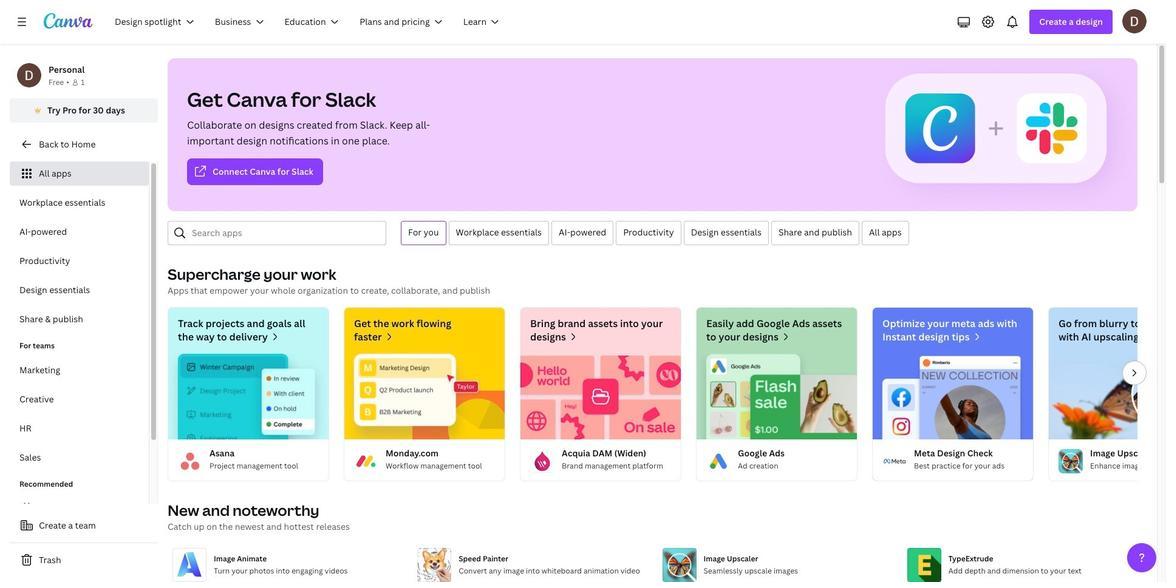 Task type: locate. For each thing, give the bounding box(es) containing it.
google ads image
[[697, 354, 857, 440]]

1 vertical spatial list
[[10, 358, 149, 470]]

meta design check image
[[873, 354, 1033, 440]]

0 vertical spatial asana image
[[168, 354, 329, 440]]

an image of the canva logo, a plus sign and the slack logo image
[[880, 58, 1138, 211]]

1 list from the top
[[10, 162, 149, 332]]

top level navigation element
[[107, 10, 512, 34]]

dirk hardpeck image
[[1123, 9, 1147, 33]]

1 vertical spatial asana image
[[178, 450, 202, 474]]

1 vertical spatial image upscaler image
[[1059, 450, 1083, 474]]

0 vertical spatial list
[[10, 162, 149, 332]]

meta design check image
[[883, 450, 907, 474]]

monday.com image
[[344, 354, 505, 440], [354, 450, 378, 474]]

google ads image
[[707, 450, 731, 474]]

0 vertical spatial monday.com image
[[344, 354, 505, 440]]

asana image
[[168, 354, 329, 440], [178, 450, 202, 474]]

1 vertical spatial acquia dam (widen) image
[[530, 450, 555, 474]]

list
[[10, 162, 149, 332], [10, 358, 149, 470]]

image upscaler image
[[1049, 354, 1166, 440], [1059, 450, 1083, 474]]

acquia dam (widen) image
[[521, 354, 681, 440], [530, 450, 555, 474]]



Task type: describe. For each thing, give the bounding box(es) containing it.
2 list from the top
[[10, 358, 149, 470]]

0 vertical spatial image upscaler image
[[1049, 354, 1166, 440]]

0 vertical spatial acquia dam (widen) image
[[521, 354, 681, 440]]

Input field to search for apps search field
[[192, 222, 378, 245]]

1 vertical spatial monday.com image
[[354, 450, 378, 474]]



Task type: vqa. For each thing, say whether or not it's contained in the screenshot.
MAGIC MEDIA within button
no



